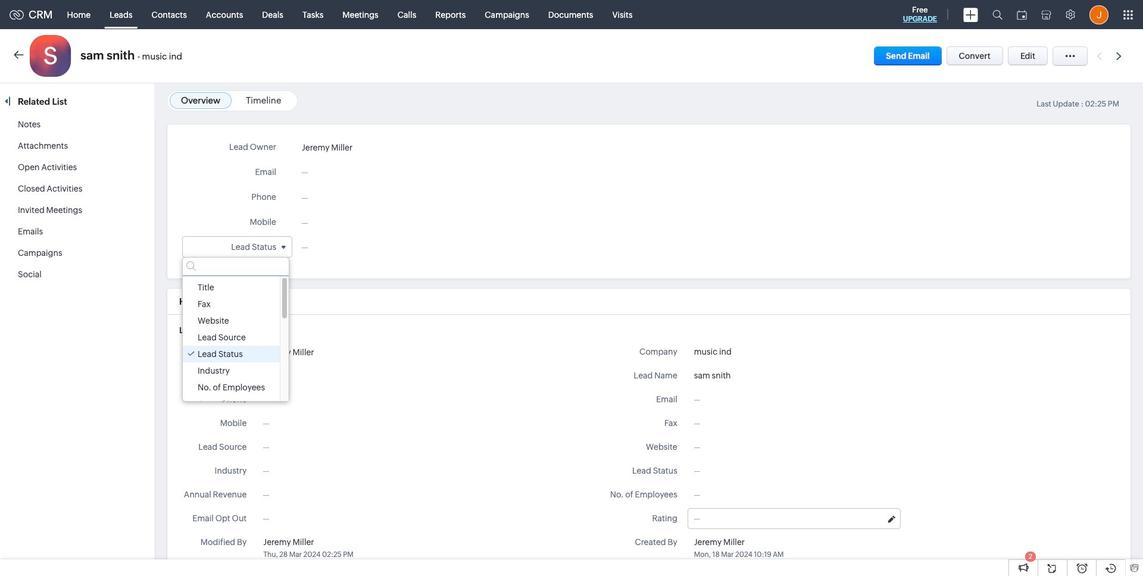 Task type: vqa. For each thing, say whether or not it's contained in the screenshot.
Create Menu ELEMENT
yes



Task type: locate. For each thing, give the bounding box(es) containing it.
create menu image
[[964, 7, 979, 22]]

None field
[[182, 237, 293, 258]]

tree
[[183, 276, 289, 413]]

profile element
[[1083, 0, 1117, 29]]

None search field
[[183, 258, 289, 276]]

calendar image
[[1018, 10, 1028, 19]]

profile image
[[1090, 5, 1109, 24]]

create menu element
[[957, 0, 986, 29]]



Task type: describe. For each thing, give the bounding box(es) containing it.
logo image
[[10, 10, 24, 19]]

search image
[[993, 10, 1003, 20]]

search element
[[986, 0, 1011, 29]]

next record image
[[1117, 52, 1125, 60]]

previous record image
[[1098, 52, 1103, 60]]



